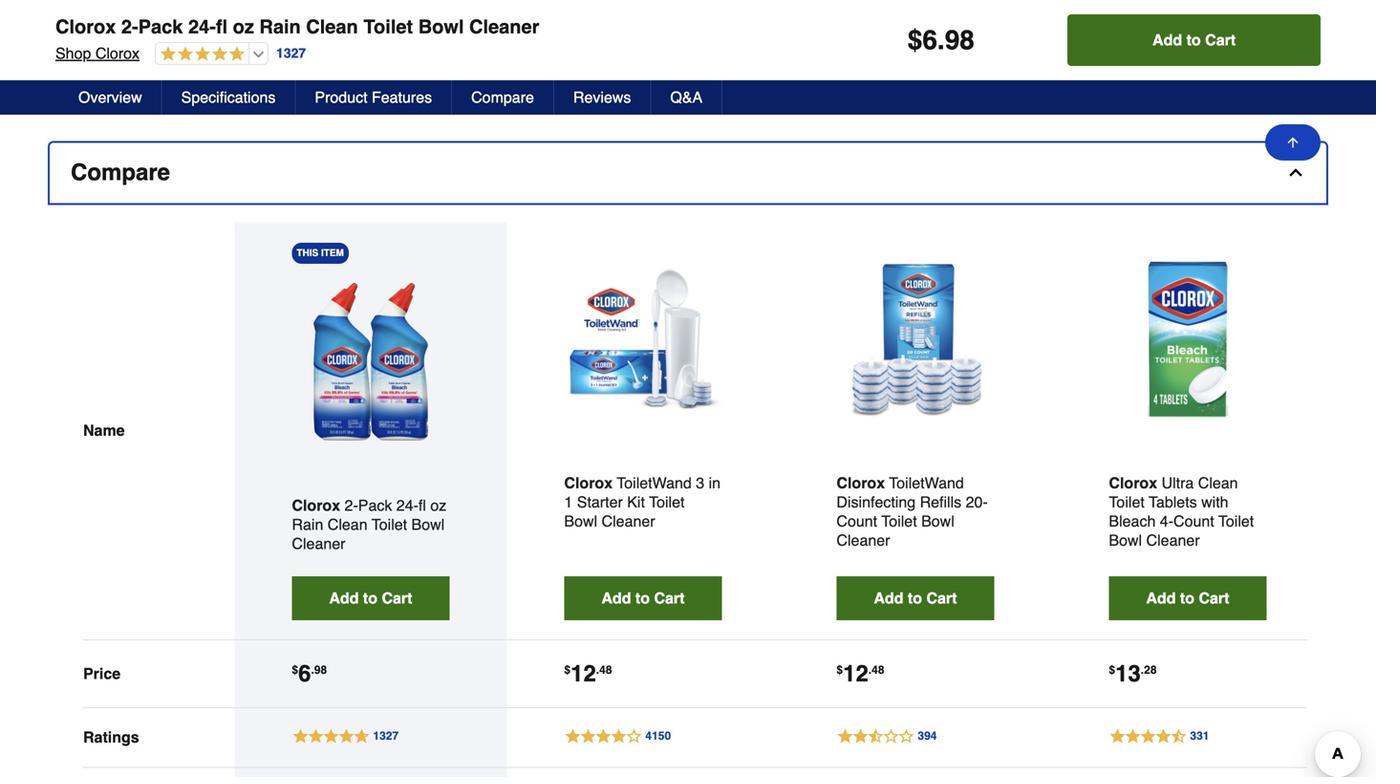 Task type: vqa. For each thing, say whether or not it's contained in the screenshot.
Days
no



Task type: locate. For each thing, give the bounding box(es) containing it.
toiletwand up refills
[[890, 474, 965, 492]]

0 vertical spatial features
[[164, 45, 259, 72]]

1 horizontal spatial $ 12 . 48
[[837, 661, 885, 687]]

1 horizontal spatial features
[[372, 88, 432, 106]]

fl inside 2-pack 24-fl oz rain clean toilet bowl cleaner
[[419, 497, 426, 514]]

1 48 from the left
[[600, 664, 612, 677]]

oz inside 2-pack 24-fl oz rain clean toilet bowl cleaner
[[431, 497, 447, 514]]

bowl inside toiletwand disinfecting refills 20- count toilet bowl cleaner
[[922, 512, 955, 530]]

1 vertical spatial oz
[[431, 497, 447, 514]]

24-
[[188, 16, 216, 38], [397, 497, 419, 514]]

1 vertical spatial fl
[[419, 497, 426, 514]]

1
[[565, 493, 573, 511]]

overview button
[[59, 80, 162, 115]]

. inside $ 13 . 28
[[1141, 664, 1145, 677]]

add to cart for toiletwand disinfecting refills 20- count toilet bowl cleaner
[[874, 589, 958, 607]]

1 vertical spatial pack
[[358, 497, 392, 514]]

0 vertical spatial 98
[[945, 25, 975, 55]]

toiletwand 3 in 1 starter kit toilet bowl cleaner
[[565, 474, 721, 530]]

in
[[709, 474, 721, 492]]

2 12 from the left
[[843, 661, 869, 687]]

2 toiletwand from the left
[[890, 474, 965, 492]]

toiletwand
[[617, 474, 692, 492], [890, 474, 965, 492]]

1 horizontal spatial 98
[[945, 25, 975, 55]]

1 vertical spatial product features
[[315, 88, 432, 106]]

12
[[571, 661, 596, 687], [843, 661, 869, 687]]

0 horizontal spatial 24-
[[188, 16, 216, 38]]

1 vertical spatial 98
[[314, 664, 327, 677]]

ultra clean toilet tablets with bleach 4-count toilet bowl cleaner
[[1110, 474, 1255, 549]]

count inside toiletwand disinfecting refills 20- count toilet bowl cleaner
[[837, 512, 878, 530]]

toiletwand up kit
[[617, 474, 692, 492]]

to for ultra clean toilet tablets with bleach 4-count toilet bowl cleaner
[[1181, 589, 1195, 607]]

add to cart
[[1153, 31, 1236, 49], [329, 589, 413, 607], [602, 589, 685, 607], [874, 589, 958, 607], [1147, 589, 1230, 607]]

0 horizontal spatial compare
[[71, 159, 170, 185]]

product up overview
[[71, 45, 157, 72]]

add
[[1153, 31, 1183, 49], [329, 589, 359, 607], [602, 589, 632, 607], [874, 589, 904, 607], [1147, 589, 1176, 607]]

specifications button
[[162, 80, 296, 115]]

4.7 stars image
[[156, 46, 245, 64]]

toilet
[[364, 16, 413, 38], [649, 493, 685, 511], [1110, 493, 1145, 511], [882, 512, 918, 530], [1219, 512, 1255, 530], [372, 516, 407, 533]]

clorox toiletwand disinfecting refills 20-count toilet bowl cleaner image
[[837, 261, 995, 418]]

48
[[600, 664, 612, 677], [872, 664, 885, 677]]

1 horizontal spatial 6
[[923, 25, 938, 55]]

cart for toiletwand disinfecting refills 20- count toilet bowl cleaner
[[927, 589, 958, 607]]

0 vertical spatial rain
[[259, 16, 301, 38]]

cleaner inside toiletwand 3 in 1 starter kit toilet bowl cleaner
[[602, 512, 656, 530]]

1 vertical spatial 24-
[[397, 497, 419, 514]]

pack inside 2-pack 24-fl oz rain clean toilet bowl cleaner
[[358, 497, 392, 514]]

1 horizontal spatial 48
[[872, 664, 885, 677]]

bowl inside toiletwand 3 in 1 starter kit toilet bowl cleaner
[[565, 512, 598, 530]]

bleach
[[1110, 512, 1156, 530]]

clorox 2-pack 24-fl oz rain clean toilet bowl cleaner
[[55, 16, 540, 38]]

1 horizontal spatial 2-
[[345, 497, 358, 514]]

0 vertical spatial pack
[[138, 16, 183, 38]]

1327
[[276, 46, 306, 61]]

clean inside 2-pack 24-fl oz rain clean toilet bowl cleaner
[[328, 516, 368, 533]]

1 vertical spatial 6
[[298, 661, 311, 687]]

cart
[[1206, 31, 1236, 49], [382, 589, 413, 607], [654, 589, 685, 607], [927, 589, 958, 607], [1199, 589, 1230, 607]]

bowl inside 2-pack 24-fl oz rain clean toilet bowl cleaner
[[412, 516, 445, 533]]

6
[[923, 25, 938, 55], [298, 661, 311, 687]]

1 horizontal spatial fl
[[419, 497, 426, 514]]

clorox for toiletwand 3 in 1 starter kit toilet bowl cleaner
[[565, 474, 613, 492]]

oz
[[233, 16, 254, 38], [431, 497, 447, 514]]

count
[[837, 512, 878, 530], [1174, 512, 1215, 530]]

1 vertical spatial features
[[372, 88, 432, 106]]

count inside ultra clean toilet tablets with bleach 4-count toilet bowl cleaner
[[1174, 512, 1215, 530]]

product features
[[71, 45, 259, 72], [315, 88, 432, 106]]

0 vertical spatial compare
[[471, 88, 534, 106]]

0 horizontal spatial 6
[[298, 661, 311, 687]]

0 horizontal spatial product
[[71, 45, 157, 72]]

1 vertical spatial rain
[[292, 516, 323, 533]]

add to cart button for ultra clean toilet tablets with bleach 4-count toilet bowl cleaner
[[1110, 577, 1267, 620]]

1 horizontal spatial 12
[[843, 661, 869, 687]]

add to cart for toiletwand 3 in 1 starter kit toilet bowl cleaner
[[602, 589, 685, 607]]

fl
[[216, 16, 228, 38], [419, 497, 426, 514]]

count down disinfecting
[[837, 512, 878, 530]]

bowl
[[419, 16, 464, 38], [565, 512, 598, 530], [922, 512, 955, 530], [412, 516, 445, 533], [1110, 532, 1143, 549]]

clorox for ultra clean toilet tablets with bleach 4-count toilet bowl cleaner
[[1110, 474, 1158, 492]]

toilet inside toiletwand 3 in 1 starter kit toilet bowl cleaner
[[649, 493, 685, 511]]

0 horizontal spatial 12
[[571, 661, 596, 687]]

1 vertical spatial clean
[[1199, 474, 1239, 492]]

rain
[[259, 16, 301, 38], [292, 516, 323, 533]]

clean
[[306, 16, 358, 38], [1199, 474, 1239, 492], [328, 516, 368, 533]]

to
[[1187, 31, 1202, 49], [363, 589, 378, 607], [636, 589, 650, 607], [908, 589, 923, 607], [1181, 589, 1195, 607]]

kit
[[627, 493, 645, 511]]

0 horizontal spatial count
[[837, 512, 878, 530]]

with
[[1202, 493, 1229, 511]]

cleaner inside 2-pack 24-fl oz rain clean toilet bowl cleaner
[[292, 535, 346, 553]]

product
[[71, 45, 157, 72], [315, 88, 368, 106]]

0 horizontal spatial $ 12 . 48
[[565, 661, 612, 687]]

20-
[[966, 493, 988, 511]]

2- inside 2-pack 24-fl oz rain clean toilet bowl cleaner
[[345, 497, 358, 514]]

toiletwand inside toiletwand 3 in 1 starter kit toilet bowl cleaner
[[617, 474, 692, 492]]

0 horizontal spatial fl
[[216, 16, 228, 38]]

0 horizontal spatial 2-
[[121, 16, 138, 38]]

toiletwand inside toiletwand disinfecting refills 20- count toilet bowl cleaner
[[890, 474, 965, 492]]

1 toiletwand from the left
[[617, 474, 692, 492]]

1 horizontal spatial 24-
[[397, 497, 419, 514]]

1 horizontal spatial $ 6 . 98
[[908, 25, 975, 55]]

compare for the top the compare button
[[471, 88, 534, 106]]

2 $ 12 . 48 from the left
[[837, 661, 885, 687]]

toilet inside toiletwand disinfecting refills 20- count toilet bowl cleaner
[[882, 512, 918, 530]]

shop clorox
[[55, 44, 140, 62]]

clorox 2-pack 24-fl oz rain clean toilet bowl cleaner image
[[292, 283, 450, 441]]

item
[[321, 248, 344, 259]]

1 vertical spatial $ 6 . 98
[[292, 661, 327, 687]]

0 vertical spatial oz
[[233, 16, 254, 38]]

clorox
[[55, 16, 116, 38], [95, 44, 140, 62], [565, 474, 613, 492], [837, 474, 885, 492], [1110, 474, 1158, 492], [292, 497, 340, 514]]

1 vertical spatial compare
[[71, 159, 170, 185]]

1 vertical spatial product
[[315, 88, 368, 106]]

product down clorox 2-pack 24-fl oz rain clean toilet bowl cleaner
[[315, 88, 368, 106]]

0 vertical spatial product features
[[71, 45, 259, 72]]

$ inside $ 13 . 28
[[1110, 664, 1116, 677]]

.
[[938, 25, 945, 55], [311, 664, 314, 677], [596, 664, 600, 677], [869, 664, 872, 677], [1141, 664, 1145, 677]]

1 count from the left
[[837, 512, 878, 530]]

1 vertical spatial 2-
[[345, 497, 358, 514]]

features
[[164, 45, 259, 72], [372, 88, 432, 106]]

13
[[1116, 661, 1141, 687]]

3
[[696, 474, 705, 492]]

price
[[83, 665, 121, 683]]

compare
[[471, 88, 534, 106], [71, 159, 170, 185]]

1 horizontal spatial pack
[[358, 497, 392, 514]]

0 horizontal spatial oz
[[233, 16, 254, 38]]

2 count from the left
[[1174, 512, 1215, 530]]

1 horizontal spatial oz
[[431, 497, 447, 514]]

clorox ultra clean toilet tablets with bleach 4-count toilet bowl cleaner image
[[1110, 261, 1267, 418]]

pack
[[138, 16, 183, 38], [358, 497, 392, 514]]

2-
[[121, 16, 138, 38], [345, 497, 358, 514]]

0 horizontal spatial $ 6 . 98
[[292, 661, 327, 687]]

add for ultra clean toilet tablets with bleach 4-count toilet bowl cleaner
[[1147, 589, 1176, 607]]

1 horizontal spatial count
[[1174, 512, 1215, 530]]

chevron up image
[[1287, 49, 1306, 68]]

2 vertical spatial clean
[[328, 516, 368, 533]]

bowl inside ultra clean toilet tablets with bleach 4-count toilet bowl cleaner
[[1110, 532, 1143, 549]]

0 horizontal spatial 48
[[600, 664, 612, 677]]

compare button
[[452, 80, 554, 115], [50, 143, 1327, 203]]

add to cart button
[[1068, 14, 1321, 66], [292, 577, 450, 620], [565, 577, 722, 620], [837, 577, 995, 620], [1110, 577, 1267, 620]]

$ 13 . 28
[[1110, 661, 1157, 687]]

count down with
[[1174, 512, 1215, 530]]

1 horizontal spatial compare
[[471, 88, 534, 106]]

ratings
[[83, 729, 139, 746]]

$ 12 . 48
[[565, 661, 612, 687], [837, 661, 885, 687]]

product features button
[[50, 29, 1327, 89], [296, 80, 452, 115]]

0 horizontal spatial product features
[[71, 45, 259, 72]]

0 horizontal spatial 98
[[314, 664, 327, 677]]

98
[[945, 25, 975, 55], [314, 664, 327, 677]]

1 horizontal spatial product
[[315, 88, 368, 106]]

q&a
[[671, 88, 703, 106]]

0 horizontal spatial pack
[[138, 16, 183, 38]]

$ 6 . 98
[[908, 25, 975, 55], [292, 661, 327, 687]]

$
[[908, 25, 923, 55], [292, 664, 298, 677], [565, 664, 571, 677], [837, 664, 843, 677], [1110, 664, 1116, 677]]

$ inside $ 6 . 98
[[292, 664, 298, 677]]

1 horizontal spatial toiletwand
[[890, 474, 965, 492]]

cleaner
[[470, 16, 540, 38], [602, 512, 656, 530], [837, 532, 891, 549], [1147, 532, 1201, 549], [292, 535, 346, 553]]

0 horizontal spatial toiletwand
[[617, 474, 692, 492]]

this item
[[297, 248, 344, 259]]

2 48 from the left
[[872, 664, 885, 677]]

clorox for toiletwand disinfecting refills 20- count toilet bowl cleaner
[[837, 474, 885, 492]]



Task type: describe. For each thing, give the bounding box(es) containing it.
cleaner inside toiletwand disinfecting refills 20- count toilet bowl cleaner
[[837, 532, 891, 549]]

shop
[[55, 44, 91, 62]]

refills
[[920, 493, 962, 511]]

toiletwand for bowl
[[890, 474, 965, 492]]

tablets
[[1149, 493, 1198, 511]]

1 vertical spatial compare button
[[50, 143, 1327, 203]]

1 12 from the left
[[571, 661, 596, 687]]

cart for ultra clean toilet tablets with bleach 4-count toilet bowl cleaner
[[1199, 589, 1230, 607]]

0 vertical spatial clean
[[306, 16, 358, 38]]

specifications
[[181, 88, 276, 106]]

0 vertical spatial 6
[[923, 25, 938, 55]]

0 vertical spatial 24-
[[188, 16, 216, 38]]

4-
[[1161, 512, 1174, 530]]

compare for the bottom the compare button
[[71, 159, 170, 185]]

ultra
[[1162, 474, 1195, 492]]

. inside $ 6 . 98
[[311, 664, 314, 677]]

arrow up image
[[1286, 135, 1301, 150]]

starter
[[577, 493, 623, 511]]

cart for toiletwand 3 in 1 starter kit toilet bowl cleaner
[[654, 589, 685, 607]]

chevron up image
[[1287, 163, 1306, 182]]

reviews button
[[554, 80, 651, 115]]

2-pack 24-fl oz rain clean toilet bowl cleaner
[[292, 497, 447, 553]]

0 vertical spatial product
[[71, 45, 157, 72]]

0 vertical spatial 2-
[[121, 16, 138, 38]]

toilet inside 2-pack 24-fl oz rain clean toilet bowl cleaner
[[372, 516, 407, 533]]

1 horizontal spatial product features
[[315, 88, 432, 106]]

rain inside 2-pack 24-fl oz rain clean toilet bowl cleaner
[[292, 516, 323, 533]]

cleaner inside ultra clean toilet tablets with bleach 4-count toilet bowl cleaner
[[1147, 532, 1201, 549]]

toiletwand for toilet
[[617, 474, 692, 492]]

this
[[297, 248, 319, 259]]

q&a button
[[651, 80, 723, 115]]

toiletwand disinfecting refills 20- count toilet bowl cleaner
[[837, 474, 988, 549]]

clorox toiletwand 3 in 1 starter kit toilet bowl cleaner image
[[565, 261, 722, 418]]

clean inside ultra clean toilet tablets with bleach 4-count toilet bowl cleaner
[[1199, 474, 1239, 492]]

24- inside 2-pack 24-fl oz rain clean toilet bowl cleaner
[[397, 497, 419, 514]]

disinfecting
[[837, 493, 916, 511]]

add to cart for ultra clean toilet tablets with bleach 4-count toilet bowl cleaner
[[1147, 589, 1230, 607]]

0 vertical spatial $ 6 . 98
[[908, 25, 975, 55]]

28
[[1145, 664, 1157, 677]]

0 vertical spatial compare button
[[452, 80, 554, 115]]

overview
[[78, 88, 142, 106]]

name
[[83, 422, 125, 440]]

add to cart button for toiletwand 3 in 1 starter kit toilet bowl cleaner
[[565, 577, 722, 620]]

clorox for 2-pack 24-fl oz rain clean toilet bowl cleaner
[[292, 497, 340, 514]]

add for toiletwand disinfecting refills 20- count toilet bowl cleaner
[[874, 589, 904, 607]]

reviews
[[574, 88, 631, 106]]

add for toiletwand 3 in 1 starter kit toilet bowl cleaner
[[602, 589, 632, 607]]

to for toiletwand 3 in 1 starter kit toilet bowl cleaner
[[636, 589, 650, 607]]

1 $ 12 . 48 from the left
[[565, 661, 612, 687]]

to for toiletwand disinfecting refills 20- count toilet bowl cleaner
[[908, 589, 923, 607]]

add to cart button for toiletwand disinfecting refills 20- count toilet bowl cleaner
[[837, 577, 995, 620]]

0 vertical spatial fl
[[216, 16, 228, 38]]

98 inside $ 6 . 98
[[314, 664, 327, 677]]

0 horizontal spatial features
[[164, 45, 259, 72]]



